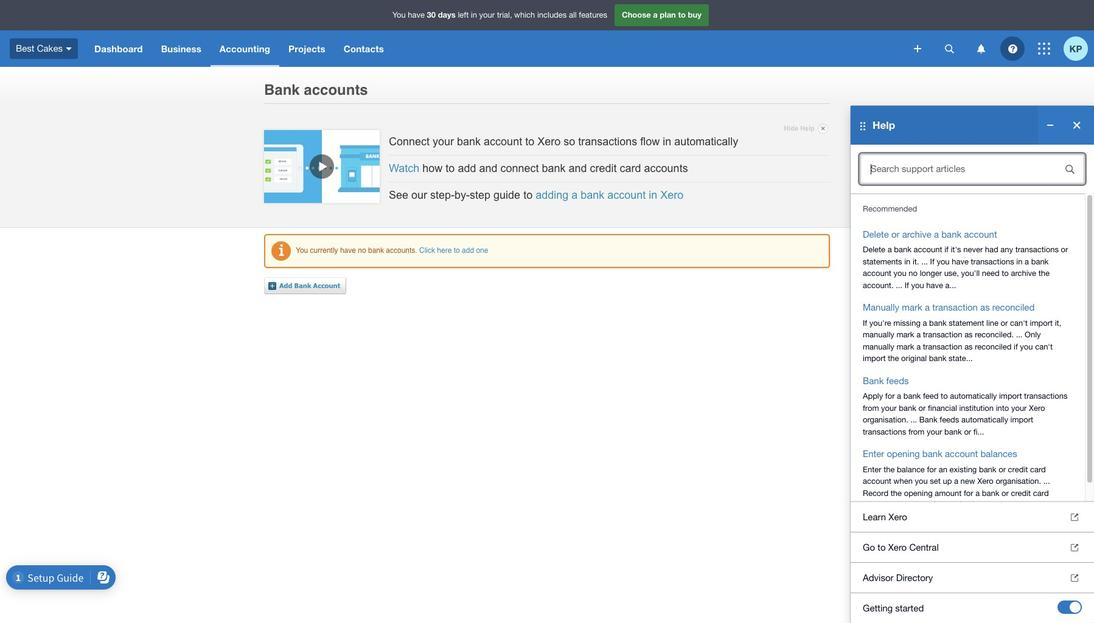 Task type: describe. For each thing, give the bounding box(es) containing it.
hide
[[784, 125, 799, 132]]

advisor
[[863, 573, 894, 583]]

you inside manually mark a transaction as reconciled if you're missing a bank statement line or can't import it, manually mark a transaction as reconciled. ... only manually mark a transaction as reconciled if you can't import the original bank state...
[[1020, 342, 1033, 352]]

step-
[[430, 190, 455, 202]]

balance
[[897, 465, 925, 474]]

0 vertical spatial as
[[981, 303, 990, 313]]

adding a bank account in xero link
[[536, 190, 684, 202]]

have right currently at the top
[[340, 246, 356, 255]]

1 horizontal spatial feeds
[[940, 416, 960, 425]]

your down the apply
[[881, 404, 897, 413]]

help banner
[[0, 0, 1094, 624]]

fi...
[[974, 428, 985, 437]]

existing
[[950, 465, 977, 474]]

see our step-by-step guide to adding a bank account in xero
[[389, 190, 684, 202]]

dashboard
[[94, 43, 143, 54]]

contacts
[[344, 43, 384, 54]]

account up record
[[863, 477, 892, 486]]

bank down projects
[[264, 82, 300, 99]]

if inside manually mark a transaction as reconciled if you're missing a bank statement line or can't import it, manually mark a transaction as reconciled. ... only manually mark a transaction as reconciled if you can't import the original bank state...
[[863, 319, 868, 328]]

account up 'existing'
[[945, 449, 978, 460]]

connect your bank account to xero so transactions flow in automatically
[[389, 135, 739, 148]]

adding
[[536, 190, 569, 202]]

amount
[[935, 489, 962, 498]]

been
[[973, 501, 990, 510]]

by-
[[455, 190, 470, 202]]

help group
[[851, 106, 1094, 624]]

business button
[[152, 30, 211, 67]]

0 vertical spatial from
[[863, 404, 879, 413]]

into
[[996, 404, 1009, 413]]

getting
[[863, 604, 893, 614]]

see
[[389, 190, 408, 202]]

0 horizontal spatial svg image
[[945, 44, 954, 53]]

1 vertical spatial mark
[[897, 331, 915, 340]]

contacts button
[[335, 30, 393, 67]]

currently
[[310, 246, 338, 255]]

1 vertical spatial card
[[1031, 465, 1046, 474]]

use,
[[945, 269, 959, 278]]

bank up the apply
[[863, 376, 884, 386]]

recommended
[[863, 205, 917, 214]]

only
[[1025, 331, 1041, 340]]

statement
[[949, 319, 985, 328]]

have down it's on the right top
[[952, 257, 969, 266]]

account down flow
[[608, 190, 646, 202]]

best cakes
[[16, 43, 63, 53]]

so
[[564, 135, 575, 148]]

reconciled.
[[975, 331, 1014, 340]]

1 vertical spatial if
[[905, 281, 909, 290]]

no inside the delete or archive a bank account delete a bank account if it's never had any transactions or statements in it. ... if you have transactions in a bank account you no longer use, you'll need to archive the account. ... if you have a...
[[909, 269, 918, 278]]

delete or archive a bank account delete a bank account if it's never had any transactions or statements in it. ... if you have transactions in a bank account you no longer use, you'll need to archive the account. ... if you have a...
[[863, 229, 1069, 290]]

never
[[964, 245, 983, 254]]

line
[[987, 319, 999, 328]]

1 vertical spatial archive
[[1011, 269, 1037, 278]]

xero inside bank feeds apply for a bank feed to automatically import transactions from your bank or financial institution into your xero organisation. ... bank feeds automatically import transactions from your bank or fi...
[[1029, 404, 1046, 413]]

account.
[[863, 281, 894, 290]]

add bank account link
[[268, 277, 346, 294]]

2 horizontal spatial for
[[964, 489, 974, 498]]

bank right add
[[294, 282, 311, 290]]

connect
[[389, 135, 430, 148]]

1 vertical spatial reconciled
[[975, 342, 1012, 352]]

0 vertical spatial reconciled
[[993, 303, 1035, 313]]

how
[[423, 163, 443, 175]]

you for have
[[296, 246, 308, 255]]

choose a plan to buy
[[622, 10, 702, 20]]

learn xero
[[863, 512, 907, 523]]

accounting button
[[211, 30, 279, 67]]

enter opening bank account balances enter the balance for an existing bank or credit card account when you set up a new xero organisation. ... record the opening amount for a bank or credit card account you open after you've been usi...
[[863, 449, 1050, 510]]

manually mark a transaction as reconciled link
[[863, 301, 1035, 315]]

have down the longer
[[927, 281, 944, 290]]

add bank account
[[279, 282, 340, 290]]

your inside the you have 30 days left in your trial, which includes all features
[[479, 11, 495, 20]]

external link opens in new tab image for go to xero central
[[1071, 545, 1079, 552]]

institution
[[960, 404, 994, 413]]

manually mark a transaction as reconciled if you're missing a bank statement line or can't import it, manually mark a transaction as reconciled. ... only manually mark a transaction as reconciled if you can't import the original bank state...
[[863, 303, 1062, 363]]

kp
[[1070, 43, 1083, 54]]

import up bank feeds link
[[863, 354, 886, 363]]

1 horizontal spatial for
[[927, 465, 937, 474]]

you can click and drag the help menu image
[[861, 123, 866, 131]]

to right go
[[878, 543, 886, 553]]

2 enter from the top
[[863, 465, 882, 474]]

watch link
[[389, 163, 420, 175]]

choose
[[622, 10, 651, 20]]

any
[[1001, 245, 1014, 254]]

one
[[476, 246, 488, 255]]

kp button
[[1064, 30, 1094, 67]]

you have 30 days left in your trial, which includes all features
[[393, 10, 608, 20]]

you'll
[[962, 269, 980, 278]]

you down statements
[[894, 269, 907, 278]]

0 vertical spatial mark
[[902, 303, 923, 313]]

advisor directory
[[863, 573, 933, 583]]

statements
[[863, 257, 902, 266]]

balances
[[981, 449, 1018, 460]]

1 and from the left
[[479, 163, 498, 175]]

2 vertical spatial credit
[[1011, 489, 1031, 498]]

2 vertical spatial transaction
[[923, 342, 963, 352]]

features
[[579, 11, 608, 20]]

go
[[863, 543, 875, 553]]

includes
[[537, 11, 567, 20]]

recommended element
[[863, 228, 1073, 512]]

help inside 'link'
[[801, 125, 815, 132]]

here
[[437, 246, 452, 255]]

import up the balances
[[1011, 416, 1034, 425]]

flow
[[641, 135, 660, 148]]

or down feed
[[919, 404, 926, 413]]

which
[[514, 11, 535, 20]]

30
[[427, 10, 436, 20]]

0 vertical spatial automatically
[[675, 135, 739, 148]]

organisation. inside bank feeds apply for a bank feed to automatically import transactions from your bank or financial institution into your xero organisation. ... bank feeds automatically import transactions from your bank or fi...
[[863, 416, 909, 425]]

watch
[[389, 163, 420, 175]]

1 horizontal spatial from
[[909, 428, 925, 437]]

original
[[902, 354, 927, 363]]

... inside bank feeds apply for a bank feed to automatically import transactions from your bank or financial institution into your xero organisation. ... bank feeds automatically import transactions from your bank or fi...
[[911, 416, 917, 425]]

to right how
[[446, 163, 455, 175]]

account up account.
[[863, 269, 892, 278]]

your right into
[[1012, 404, 1027, 413]]

help inside group
[[873, 119, 896, 131]]

account up the never
[[964, 229, 997, 240]]

manually
[[863, 303, 900, 313]]

you're
[[870, 319, 892, 328]]

hide help
[[784, 125, 815, 132]]

buy
[[688, 10, 702, 20]]

bank feeds link
[[863, 375, 909, 388]]

state...
[[949, 354, 973, 363]]

account up connect at the left of page
[[484, 135, 522, 148]]

guide
[[494, 190, 521, 202]]

Search support articles field
[[861, 158, 1051, 181]]

or down recommended on the right of page
[[892, 229, 900, 240]]



Task type: locate. For each thing, give the bounding box(es) containing it.
plan
[[660, 10, 676, 20]]

1 horizontal spatial no
[[909, 269, 918, 278]]

the left original
[[888, 354, 899, 363]]

to inside the delete or archive a bank account delete a bank account if it's never had any transactions or statements in it. ... if you have transactions in a bank account you no longer use, you'll need to archive the account. ... if you have a...
[[1002, 269, 1009, 278]]

0 vertical spatial no
[[358, 246, 366, 255]]

or right line
[[1001, 319, 1008, 328]]

svg image inside best cakes popup button
[[66, 47, 72, 50]]

0 horizontal spatial feeds
[[887, 376, 909, 386]]

if
[[930, 257, 935, 266], [905, 281, 909, 290], [863, 319, 868, 328]]

add
[[458, 163, 476, 175], [462, 246, 474, 255]]

0 vertical spatial manually
[[863, 331, 895, 340]]

up
[[943, 477, 952, 486]]

0 vertical spatial transaction
[[933, 303, 978, 313]]

external link opens in new tab image
[[1071, 514, 1079, 521]]

to up financial
[[941, 392, 948, 401]]

have inside the you have 30 days left in your trial, which includes all features
[[408, 11, 425, 20]]

2 external link opens in new tab image from the top
[[1071, 575, 1079, 582]]

account down "delete or archive a bank account" link
[[914, 245, 943, 254]]

you
[[393, 11, 406, 20], [296, 246, 308, 255]]

account
[[484, 135, 522, 148], [608, 190, 646, 202], [964, 229, 997, 240], [914, 245, 943, 254], [863, 269, 892, 278], [945, 449, 978, 460], [863, 477, 892, 486], [863, 501, 892, 510]]

0 horizontal spatial can't
[[1010, 319, 1028, 328]]

no right currently at the top
[[358, 246, 366, 255]]

svg image
[[977, 44, 985, 53], [1008, 44, 1017, 53], [914, 45, 922, 52], [66, 47, 72, 50]]

0 horizontal spatial for
[[886, 392, 895, 401]]

0 horizontal spatial you
[[296, 246, 308, 255]]

archive down any
[[1011, 269, 1037, 278]]

close help menu image
[[1065, 113, 1090, 138]]

you left 30
[[393, 11, 406, 20]]

projects
[[289, 43, 325, 54]]

2 vertical spatial as
[[965, 342, 973, 352]]

delete or archive a bank account link
[[863, 228, 997, 242]]

you left the "open"
[[894, 501, 907, 510]]

you up "use,"
[[937, 257, 950, 266]]

financial
[[928, 404, 957, 413]]

1 horizontal spatial organisation.
[[996, 477, 1042, 486]]

longer
[[920, 269, 942, 278]]

1 vertical spatial opening
[[904, 489, 933, 498]]

1 vertical spatial manually
[[863, 342, 895, 352]]

it,
[[1055, 319, 1062, 328]]

0 vertical spatial you
[[393, 11, 406, 20]]

0 vertical spatial for
[[886, 392, 895, 401]]

the inside manually mark a transaction as reconciled if you're missing a bank statement line or can't import it, manually mark a transaction as reconciled. ... only manually mark a transaction as reconciled if you can't import the original bank state...
[[888, 354, 899, 363]]

0 vertical spatial card
[[620, 163, 641, 175]]

transaction down statement
[[923, 331, 963, 340]]

our
[[412, 190, 427, 202]]

the down when
[[891, 489, 902, 498]]

as up state...
[[965, 342, 973, 352]]

accounts down flow
[[644, 163, 688, 175]]

1 horizontal spatial help
[[873, 119, 896, 131]]

credit
[[590, 163, 617, 175], [1008, 465, 1028, 474], [1011, 489, 1031, 498]]

1 delete from the top
[[863, 229, 889, 240]]

learn
[[863, 512, 886, 523]]

and down so
[[569, 163, 587, 175]]

add up the "by-"
[[458, 163, 476, 175]]

mark up original
[[897, 342, 915, 352]]

click
[[419, 246, 435, 255]]

no
[[358, 246, 366, 255], [909, 269, 918, 278]]

have
[[408, 11, 425, 20], [340, 246, 356, 255], [952, 257, 969, 266], [927, 281, 944, 290]]

the inside the delete or archive a bank account delete a bank account if it's never had any transactions or statements in it. ... if you have transactions in a bank account you no longer use, you'll need to archive the account. ... if you have a...
[[1039, 269, 1050, 278]]

transaction
[[933, 303, 978, 313], [923, 331, 963, 340], [923, 342, 963, 352]]

or up usi...
[[1002, 489, 1009, 498]]

0 vertical spatial delete
[[863, 229, 889, 240]]

from down the apply
[[863, 404, 879, 413]]

1 vertical spatial accounts
[[644, 163, 688, 175]]

in inside the you have 30 days left in your trial, which includes all features
[[471, 11, 477, 20]]

opening
[[887, 449, 920, 460], [904, 489, 933, 498]]

2 vertical spatial for
[[964, 489, 974, 498]]

left
[[458, 11, 469, 20]]

1 vertical spatial can't
[[1036, 342, 1053, 352]]

1 vertical spatial if
[[1014, 342, 1018, 352]]

0 vertical spatial add
[[458, 163, 476, 175]]

organisation. down the apply
[[863, 416, 909, 425]]

or down the balances
[[999, 465, 1006, 474]]

reconciled down reconciled. at the right bottom of the page
[[975, 342, 1012, 352]]

1 horizontal spatial you
[[393, 11, 406, 20]]

collapse help menu image
[[1038, 113, 1063, 138]]

if down reconciled. at the right bottom of the page
[[1014, 342, 1018, 352]]

transaction up state...
[[923, 342, 963, 352]]

directory
[[896, 573, 933, 583]]

1 enter from the top
[[863, 449, 885, 460]]

2 vertical spatial if
[[863, 319, 868, 328]]

for inside bank feeds apply for a bank feed to automatically import transactions from your bank or financial institution into your xero organisation. ... bank feeds automatically import transactions from your bank or fi...
[[886, 392, 895, 401]]

xero inside enter opening bank account balances enter the balance for an existing bank or credit card account when you set up a new xero organisation. ... record the opening amount for a bank or credit card account you open after you've been usi...
[[978, 477, 994, 486]]

0 vertical spatial organisation.
[[863, 416, 909, 425]]

an
[[939, 465, 948, 474]]

from up enter opening bank account balances link
[[909, 428, 925, 437]]

automatically right flow
[[675, 135, 739, 148]]

automatically up fi...
[[962, 416, 1009, 425]]

delete
[[863, 229, 889, 240], [863, 245, 886, 254]]

if
[[945, 245, 949, 254], [1014, 342, 1018, 352]]

bank accounts
[[264, 82, 368, 99]]

organisation. inside enter opening bank account balances enter the balance for an existing bank or credit card account when you set up a new xero organisation. ... record the opening amount for a bank or credit card account you open after you've been usi...
[[996, 477, 1042, 486]]

2 vertical spatial automatically
[[962, 416, 1009, 425]]

1 horizontal spatial if
[[905, 281, 909, 290]]

mark down missing
[[897, 331, 915, 340]]

dashboard link
[[85, 30, 152, 67]]

enter opening bank account balances link
[[863, 448, 1018, 462]]

if inside manually mark a transaction as reconciled if you're missing a bank statement line or can't import it, manually mark a transaction as reconciled. ... only manually mark a transaction as reconciled if you can't import the original bank state...
[[1014, 342, 1018, 352]]

or
[[892, 229, 900, 240], [1061, 245, 1069, 254], [1001, 319, 1008, 328], [919, 404, 926, 413], [964, 428, 972, 437], [999, 465, 1006, 474], [1002, 489, 1009, 498]]

as down statement
[[965, 331, 973, 340]]

... inside manually mark a transaction as reconciled if you're missing a bank statement line or can't import it, manually mark a transaction as reconciled. ... only manually mark a transaction as reconciled if you can't import the original bank state...
[[1016, 331, 1023, 340]]

your left trial,
[[479, 11, 495, 20]]

1 vertical spatial transaction
[[923, 331, 963, 340]]

opening up balance
[[887, 449, 920, 460]]

to left buy at the right top of page
[[678, 10, 686, 20]]

have left 30
[[408, 11, 425, 20]]

you inside the you have 30 days left in your trial, which includes all features
[[393, 11, 406, 20]]

feeds down original
[[887, 376, 909, 386]]

you
[[937, 257, 950, 266], [894, 269, 907, 278], [912, 281, 924, 290], [1020, 342, 1033, 352], [915, 477, 928, 486], [894, 501, 907, 510]]

0 horizontal spatial organisation.
[[863, 416, 909, 425]]

missing
[[894, 319, 921, 328]]

1 vertical spatial organisation.
[[996, 477, 1042, 486]]

usi...
[[993, 501, 1009, 510]]

1 vertical spatial as
[[965, 331, 973, 340]]

can't up only
[[1010, 319, 1028, 328]]

0 vertical spatial archive
[[903, 229, 932, 240]]

a...
[[946, 281, 957, 290]]

account
[[313, 282, 340, 290]]

as up line
[[981, 303, 990, 313]]

0 vertical spatial can't
[[1010, 319, 1028, 328]]

1 vertical spatial feeds
[[940, 416, 960, 425]]

1 vertical spatial credit
[[1008, 465, 1028, 474]]

bank
[[264, 82, 300, 99], [294, 282, 311, 290], [863, 376, 884, 386], [920, 416, 938, 425]]

reconciled up line
[[993, 303, 1035, 313]]

1 horizontal spatial archive
[[1011, 269, 1037, 278]]

as
[[981, 303, 990, 313], [965, 331, 973, 340], [965, 342, 973, 352]]

1 horizontal spatial svg image
[[1038, 43, 1051, 55]]

a
[[653, 10, 658, 20], [572, 190, 578, 202], [934, 229, 939, 240], [888, 245, 892, 254], [1025, 257, 1029, 266], [925, 303, 930, 313], [923, 319, 927, 328], [917, 331, 921, 340], [917, 342, 921, 352], [897, 392, 902, 401], [954, 477, 959, 486], [976, 489, 980, 498]]

if up the longer
[[930, 257, 935, 266]]

2 delete from the top
[[863, 245, 886, 254]]

help right the hide
[[801, 125, 815, 132]]

business
[[161, 43, 201, 54]]

to
[[678, 10, 686, 20], [525, 135, 535, 148], [446, 163, 455, 175], [524, 190, 533, 202], [454, 246, 460, 255], [1002, 269, 1009, 278], [941, 392, 948, 401], [878, 543, 886, 553]]

or left fi...
[[964, 428, 972, 437]]

trial,
[[497, 11, 512, 20]]

started
[[896, 604, 924, 614]]

to right guide
[[524, 190, 533, 202]]

to inside bank feeds apply for a bank feed to automatically import transactions from your bank or financial institution into your xero organisation. ... bank feeds automatically import transactions from your bank or fi...
[[941, 392, 948, 401]]

for down bank feeds link
[[886, 392, 895, 401]]

0 horizontal spatial from
[[863, 404, 879, 413]]

if right account.
[[905, 281, 909, 290]]

0 vertical spatial external link opens in new tab image
[[1071, 545, 1079, 552]]

when
[[894, 477, 913, 486]]

transaction up statement
[[933, 303, 978, 313]]

and
[[479, 163, 498, 175], [569, 163, 587, 175]]

2 horizontal spatial if
[[930, 257, 935, 266]]

2 manually from the top
[[863, 342, 895, 352]]

1 vertical spatial no
[[909, 269, 918, 278]]

0 horizontal spatial if
[[945, 245, 949, 254]]

or right any
[[1061, 245, 1069, 254]]

2 and from the left
[[569, 163, 587, 175]]

the up when
[[884, 465, 895, 474]]

1 horizontal spatial accounts
[[644, 163, 688, 175]]

open
[[909, 501, 927, 510]]

1 horizontal spatial can't
[[1036, 342, 1053, 352]]

0 vertical spatial if
[[945, 245, 949, 254]]

account down record
[[863, 501, 892, 510]]

for left an in the bottom of the page
[[927, 465, 937, 474]]

you for 30
[[393, 11, 406, 20]]

bank
[[457, 135, 481, 148], [542, 163, 566, 175], [581, 190, 605, 202], [942, 229, 962, 240], [894, 245, 912, 254], [368, 246, 384, 255], [1032, 257, 1049, 266], [930, 319, 947, 328], [929, 354, 947, 363], [904, 392, 921, 401], [899, 404, 917, 413], [945, 428, 962, 437], [923, 449, 943, 460], [979, 465, 997, 474], [982, 489, 1000, 498]]

organisation.
[[863, 416, 909, 425], [996, 477, 1042, 486]]

1 vertical spatial enter
[[863, 465, 882, 474]]

a inside bank feeds apply for a bank feed to automatically import transactions from your bank or financial institution into your xero organisation. ... bank feeds automatically import transactions from your bank or fi...
[[897, 392, 902, 401]]

add left one
[[462, 246, 474, 255]]

0 horizontal spatial if
[[863, 319, 868, 328]]

0 vertical spatial enter
[[863, 449, 885, 460]]

getting started
[[863, 604, 924, 614]]

0 horizontal spatial no
[[358, 246, 366, 255]]

feeds
[[887, 376, 909, 386], [940, 416, 960, 425]]

svg image
[[1038, 43, 1051, 55], [945, 44, 954, 53]]

import up only
[[1030, 319, 1053, 328]]

external link opens in new tab image
[[1071, 545, 1079, 552], [1071, 575, 1079, 582]]

2 vertical spatial card
[[1033, 489, 1049, 498]]

apply
[[863, 392, 883, 401]]

0 horizontal spatial archive
[[903, 229, 932, 240]]

1 vertical spatial delete
[[863, 245, 886, 254]]

1 vertical spatial for
[[927, 465, 937, 474]]

1 vertical spatial external link opens in new tab image
[[1071, 575, 1079, 582]]

1 vertical spatial add
[[462, 246, 474, 255]]

1 vertical spatial automatically
[[950, 392, 997, 401]]

go to xero central
[[863, 543, 939, 553]]

automatically up institution
[[950, 392, 997, 401]]

xero
[[538, 135, 561, 148], [661, 190, 684, 202], [1029, 404, 1046, 413], [978, 477, 994, 486], [889, 512, 907, 523], [889, 543, 907, 553]]

feed
[[923, 392, 939, 401]]

1 horizontal spatial and
[[569, 163, 587, 175]]

you left currently at the top
[[296, 246, 308, 255]]

to right need
[[1002, 269, 1009, 278]]

if inside the delete or archive a bank account delete a bank account if it's never had any transactions or statements in it. ... if you have transactions in a bank account you no longer use, you'll need to archive the account. ... if you have a...
[[945, 245, 949, 254]]

1 external link opens in new tab image from the top
[[1071, 545, 1079, 552]]

you currently have no bank accounts. click here to add one
[[296, 246, 488, 255]]

import
[[1030, 319, 1053, 328], [863, 354, 886, 363], [999, 392, 1022, 401], [1011, 416, 1034, 425]]

1 horizontal spatial if
[[1014, 342, 1018, 352]]

opening up the "open"
[[904, 489, 933, 498]]

the right need
[[1039, 269, 1050, 278]]

can't down only
[[1036, 342, 1053, 352]]

your up enter opening bank account balances link
[[927, 428, 943, 437]]

0 vertical spatial credit
[[590, 163, 617, 175]]

and up step
[[479, 163, 498, 175]]

0 horizontal spatial and
[[479, 163, 498, 175]]

click here to add one link
[[419, 246, 488, 255]]

0 vertical spatial if
[[930, 257, 935, 266]]

accounting
[[220, 43, 270, 54]]

transactions
[[578, 135, 637, 148], [1016, 245, 1059, 254], [971, 257, 1015, 266], [1025, 392, 1068, 401], [863, 428, 907, 437]]

0 vertical spatial feeds
[[887, 376, 909, 386]]

bank down financial
[[920, 416, 938, 425]]

it's
[[951, 245, 962, 254]]

1 manually from the top
[[863, 331, 895, 340]]

archive up it.
[[903, 229, 932, 240]]

you down the longer
[[912, 281, 924, 290]]

your up how
[[433, 135, 454, 148]]

or inside manually mark a transaction as reconciled if you're missing a bank statement line or can't import it, manually mark a transaction as reconciled. ... only manually mark a transaction as reconciled if you can't import the original bank state...
[[1001, 319, 1008, 328]]

0 vertical spatial accounts
[[304, 82, 368, 99]]

submit search image
[[1058, 157, 1082, 181]]

days
[[438, 10, 456, 20]]

new
[[961, 477, 976, 486]]

... inside enter opening bank account balances enter the balance for an existing bank or credit card account when you set up a new xero organisation. ... record the opening amount for a bank or credit card account you open after you've been usi...
[[1044, 477, 1050, 486]]

feeds down financial
[[940, 416, 960, 425]]

to up watch how to add and connect bank and credit card accounts
[[525, 135, 535, 148]]

after
[[929, 501, 945, 510]]

import up into
[[999, 392, 1022, 401]]

0 horizontal spatial help
[[801, 125, 815, 132]]

to right the here
[[454, 246, 460, 255]]

connect
[[501, 163, 539, 175]]

1 vertical spatial you
[[296, 246, 308, 255]]

all
[[569, 11, 577, 20]]

best cakes button
[[0, 30, 85, 67]]

accounts.
[[386, 246, 417, 255]]

card
[[620, 163, 641, 175], [1031, 465, 1046, 474], [1033, 489, 1049, 498]]

step
[[470, 190, 491, 202]]

if left it's on the right top
[[945, 245, 949, 254]]

help right you can click and drag the help menu icon
[[873, 119, 896, 131]]

if left you're
[[863, 319, 868, 328]]

2 vertical spatial mark
[[897, 342, 915, 352]]

add
[[279, 282, 292, 290]]

accounts down contacts dropdown button in the left of the page
[[304, 82, 368, 99]]

it.
[[913, 257, 919, 266]]

organisation. up usi...
[[996, 477, 1042, 486]]

help
[[873, 119, 896, 131], [801, 125, 815, 132]]

no down it.
[[909, 269, 918, 278]]

1 vertical spatial from
[[909, 428, 925, 437]]

for down new
[[964, 489, 974, 498]]

hide help link
[[784, 121, 828, 136]]

external link opens in new tab image for advisor directory
[[1071, 575, 1079, 582]]

mark up missing
[[902, 303, 923, 313]]

0 horizontal spatial accounts
[[304, 82, 368, 99]]

you left set
[[915, 477, 928, 486]]

you down only
[[1020, 342, 1033, 352]]

manually
[[863, 331, 895, 340], [863, 342, 895, 352]]

0 vertical spatial opening
[[887, 449, 920, 460]]



Task type: vqa. For each thing, say whether or not it's contained in the screenshot.
An
yes



